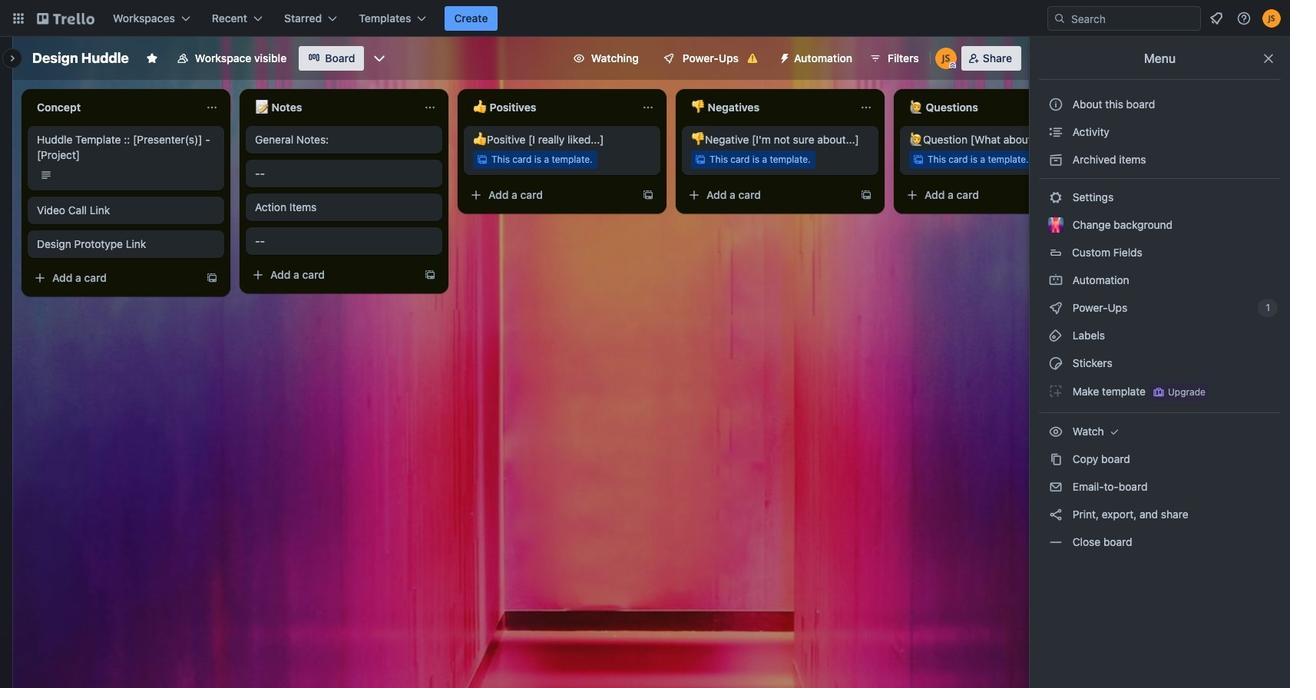 Task type: describe. For each thing, give the bounding box(es) containing it.
star or unstar board image
[[146, 52, 158, 65]]

2 create from template… image from the left
[[860, 189, 873, 201]]

search image
[[1054, 12, 1066, 25]]

2 sm image from the top
[[1049, 273, 1064, 288]]

open information menu image
[[1237, 11, 1252, 26]]

4 sm image from the top
[[1049, 479, 1064, 495]]

john smith (johnsmith38824343) image
[[935, 48, 957, 69]]

1 sm image from the top
[[1049, 124, 1064, 140]]

Board name text field
[[25, 46, 137, 71]]

Search field
[[1066, 8, 1201, 29]]

this member is an admin of this board. image
[[949, 62, 956, 69]]



Task type: vqa. For each thing, say whether or not it's contained in the screenshot.
Board name text field
yes



Task type: locate. For each thing, give the bounding box(es) containing it.
1 horizontal spatial create from template… image
[[424, 269, 436, 281]]

0 horizontal spatial create from template… image
[[642, 189, 654, 201]]

sm image
[[1049, 124, 1064, 140], [1049, 273, 1064, 288], [1049, 328, 1064, 343], [1049, 479, 1064, 495], [1049, 507, 1064, 522], [1049, 535, 1064, 550]]

back to home image
[[37, 6, 94, 31]]

3 sm image from the top
[[1049, 328, 1064, 343]]

1 create from template… image from the left
[[642, 189, 654, 201]]

1 horizontal spatial create from template… image
[[860, 189, 873, 201]]

john smith (johnsmith38824343) image
[[1263, 9, 1281, 28]]

0 notifications image
[[1208, 9, 1226, 28]]

create from template… image
[[642, 189, 654, 201], [860, 189, 873, 201]]

primary element
[[0, 0, 1291, 37]]

customize views image
[[372, 51, 387, 66]]

5 sm image from the top
[[1049, 507, 1064, 522]]

None text field
[[28, 95, 200, 120], [246, 95, 418, 120], [900, 95, 1072, 120], [28, 95, 200, 120], [246, 95, 418, 120], [900, 95, 1072, 120]]

sm image
[[773, 46, 794, 68], [1049, 152, 1064, 167], [1049, 190, 1064, 205], [1049, 300, 1064, 316], [1049, 356, 1064, 371], [1049, 383, 1064, 399], [1049, 424, 1064, 439], [1107, 424, 1123, 439], [1049, 452, 1064, 467]]

create from template… image
[[424, 269, 436, 281], [206, 272, 218, 284]]

6 sm image from the top
[[1049, 535, 1064, 550]]

None text field
[[464, 95, 636, 120], [682, 95, 854, 120], [464, 95, 636, 120], [682, 95, 854, 120]]

0 horizontal spatial create from template… image
[[206, 272, 218, 284]]



